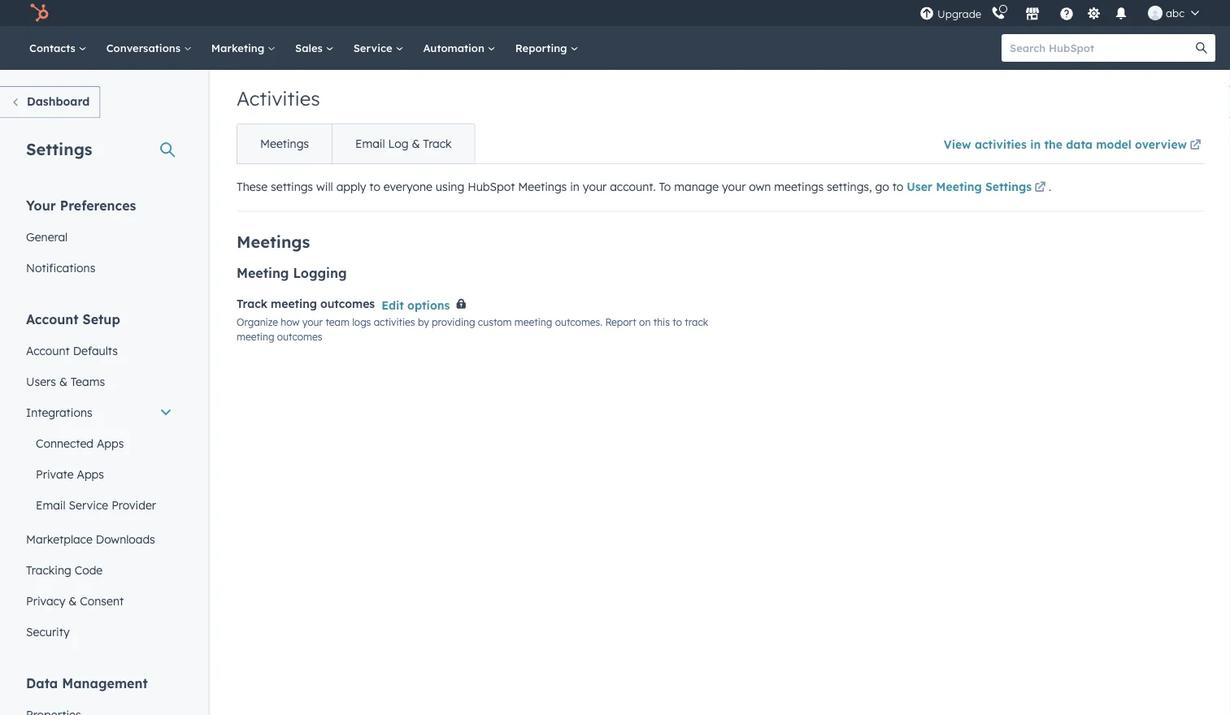 Task type: locate. For each thing, give the bounding box(es) containing it.
link opens in a new window image inside user meeting settings "link"
[[1035, 183, 1046, 194]]

0 vertical spatial meeting
[[271, 297, 317, 311]]

outcomes.
[[555, 316, 602, 329]]

1 horizontal spatial to
[[673, 316, 682, 329]]

manage
[[674, 180, 719, 194]]

0 vertical spatial account
[[26, 311, 79, 327]]

edit
[[381, 298, 404, 312]]

email inside account setup element
[[36, 498, 66, 512]]

in
[[1030, 137, 1041, 151], [570, 180, 580, 194]]

email inside navigation
[[355, 137, 385, 151]]

1 horizontal spatial email
[[355, 137, 385, 151]]

in left account.
[[570, 180, 580, 194]]

outcomes down how
[[277, 331, 322, 343]]

account setup
[[26, 311, 120, 327]]

track right 'log'
[[423, 137, 452, 151]]

0 horizontal spatial link opens in a new window image
[[1035, 183, 1046, 194]]

0 vertical spatial apps
[[97, 436, 124, 450]]

custom
[[478, 316, 512, 329]]

your left account.
[[583, 180, 607, 194]]

view
[[944, 137, 971, 151]]

meeting up how
[[271, 297, 317, 311]]

email service provider
[[36, 498, 156, 512]]

0 vertical spatial link opens in a new window image
[[1190, 140, 1201, 151]]

apps
[[97, 436, 124, 450], [77, 467, 104, 481]]

Search HubSpot search field
[[1002, 34, 1201, 62]]

view activities in the data model overview
[[944, 137, 1187, 151]]

link opens in a new window image right overview
[[1190, 140, 1201, 151]]

account up 'account defaults'
[[26, 311, 79, 327]]

2 account from the top
[[26, 343, 70, 358]]

apps up email service provider
[[77, 467, 104, 481]]

apply
[[336, 180, 366, 194]]

code
[[75, 563, 103, 577]]

0 vertical spatial email
[[355, 137, 385, 151]]

downloads
[[96, 532, 155, 546]]

0 horizontal spatial your
[[302, 316, 323, 329]]

private apps link
[[16, 459, 182, 490]]

service right sales link
[[353, 41, 395, 54]]

1 horizontal spatial &
[[69, 594, 77, 608]]

0 horizontal spatial settings
[[26, 139, 92, 159]]

0 vertical spatial outcomes
[[320, 297, 375, 311]]

meetings up settings
[[260, 137, 309, 151]]

marketplace downloads link
[[16, 524, 182, 555]]

1 vertical spatial meetings
[[518, 180, 567, 194]]

&
[[412, 137, 420, 151], [59, 374, 67, 389], [69, 594, 77, 608]]

service down "private apps" link
[[69, 498, 108, 512]]

2 horizontal spatial &
[[412, 137, 420, 151]]

account setup element
[[16, 310, 182, 648]]

marketing
[[211, 41, 267, 54]]

will
[[316, 180, 333, 194]]

track inside navigation
[[423, 137, 452, 151]]

upgrade image
[[920, 7, 934, 22]]

in left the
[[1030, 137, 1041, 151]]

activities right view at the top of page
[[975, 137, 1027, 151]]

1 vertical spatial &
[[59, 374, 67, 389]]

0 vertical spatial meeting
[[936, 180, 982, 194]]

link opens in a new window image
[[1190, 140, 1201, 151], [1035, 178, 1046, 198]]

1 vertical spatial account
[[26, 343, 70, 358]]

own
[[749, 180, 771, 194]]

1 account from the top
[[26, 311, 79, 327]]

meeting right user
[[936, 180, 982, 194]]

0 horizontal spatial link opens in a new window image
[[1035, 178, 1046, 198]]

service
[[353, 41, 395, 54], [69, 498, 108, 512]]

connected apps
[[36, 436, 124, 450]]

service inside service link
[[353, 41, 395, 54]]

0 vertical spatial service
[[353, 41, 395, 54]]

to right 'go'
[[892, 180, 903, 194]]

sales
[[295, 41, 326, 54]]

meetings up meeting logging
[[237, 231, 310, 252]]

track up organize
[[237, 297, 267, 311]]

0 horizontal spatial track
[[237, 297, 267, 311]]

data management element
[[16, 674, 182, 715]]

& right 'privacy'
[[69, 594, 77, 608]]

users & teams link
[[16, 366, 182, 397]]

1 vertical spatial email
[[36, 498, 66, 512]]

1 horizontal spatial meeting
[[936, 180, 982, 194]]

track
[[423, 137, 452, 151], [237, 297, 267, 311]]

0 vertical spatial in
[[1030, 137, 1041, 151]]

1 vertical spatial settings
[[985, 180, 1032, 194]]

apps for connected apps
[[97, 436, 124, 450]]

meetings
[[774, 180, 824, 194]]

view activities in the data model overview link
[[944, 126, 1204, 163]]

1 horizontal spatial track
[[423, 137, 452, 151]]

email
[[355, 137, 385, 151], [36, 498, 66, 512]]

general
[[26, 230, 68, 244]]

link opens in a new window image left the .
[[1035, 178, 1046, 198]]

teams
[[71, 374, 105, 389]]

& right 'log'
[[412, 137, 420, 151]]

settings
[[271, 180, 313, 194]]

0 horizontal spatial activities
[[374, 316, 415, 329]]

meetings inside navigation
[[260, 137, 309, 151]]

1 vertical spatial link opens in a new window image
[[1035, 183, 1046, 194]]

your right how
[[302, 316, 323, 329]]

1 vertical spatial meeting
[[237, 265, 289, 281]]

email for email service provider
[[36, 498, 66, 512]]

link opens in a new window image
[[1190, 136, 1201, 155], [1035, 183, 1046, 194]]

1 vertical spatial outcomes
[[277, 331, 322, 343]]

apps down integrations button
[[97, 436, 124, 450]]

meetings right the hubspot
[[518, 180, 567, 194]]

your inside organize how your team logs activities by providing custom meeting outcomes. report on this to track meeting outcomes
[[302, 316, 323, 329]]

your
[[583, 180, 607, 194], [722, 180, 746, 194], [302, 316, 323, 329]]

hubspot image
[[29, 3, 49, 23]]

meeting up organize
[[237, 265, 289, 281]]

the
[[1044, 137, 1062, 151]]

& for teams
[[59, 374, 67, 389]]

1 vertical spatial track
[[237, 297, 267, 311]]

track inside track meeting outcomes edit options
[[237, 297, 267, 311]]

outcomes up team
[[320, 297, 375, 311]]

meeting right "custom" on the left
[[514, 316, 552, 329]]

0 horizontal spatial to
[[369, 180, 380, 194]]

data management
[[26, 675, 148, 691]]

0 vertical spatial link opens in a new window image
[[1190, 136, 1201, 155]]

email left 'log'
[[355, 137, 385, 151]]

settings inside "link"
[[985, 180, 1032, 194]]

upgrade
[[937, 7, 981, 21]]

settings
[[26, 139, 92, 159], [985, 180, 1032, 194]]

1 horizontal spatial link opens in a new window image
[[1190, 136, 1201, 155]]

0 vertical spatial settings
[[26, 139, 92, 159]]

0 vertical spatial meetings
[[260, 137, 309, 151]]

meeting down organize
[[237, 331, 274, 343]]

account defaults link
[[16, 335, 182, 366]]

2 vertical spatial &
[[69, 594, 77, 608]]

0 vertical spatial track
[[423, 137, 452, 151]]

help button
[[1053, 0, 1080, 26]]

activities inside organize how your team logs activities by providing custom meeting outcomes. report on this to track meeting outcomes
[[374, 316, 415, 329]]

1 vertical spatial apps
[[77, 467, 104, 481]]

link opens in a new window image left the .
[[1035, 183, 1046, 194]]

activities down edit at top left
[[374, 316, 415, 329]]

0 vertical spatial activities
[[975, 137, 1027, 151]]

logs
[[352, 316, 371, 329]]

outcomes
[[320, 297, 375, 311], [277, 331, 322, 343]]

0 horizontal spatial &
[[59, 374, 67, 389]]

to right apply
[[369, 180, 380, 194]]

automation
[[423, 41, 488, 54]]

2 horizontal spatial to
[[892, 180, 903, 194]]

hubspot link
[[20, 3, 61, 23]]

1 horizontal spatial activities
[[975, 137, 1027, 151]]

private
[[36, 467, 74, 481]]

1 horizontal spatial link opens in a new window image
[[1190, 140, 1201, 151]]

notifications
[[26, 261, 95, 275]]

1 horizontal spatial your
[[583, 180, 607, 194]]

1 vertical spatial service
[[69, 498, 108, 512]]

log
[[388, 137, 408, 151]]

1 vertical spatial in
[[570, 180, 580, 194]]

dashboard link
[[0, 86, 100, 118]]

integrations button
[[16, 397, 182, 428]]

reporting link
[[505, 26, 588, 70]]

1 horizontal spatial service
[[353, 41, 395, 54]]

link opens in a new window image right overview
[[1190, 136, 1201, 155]]

conversations link
[[97, 26, 201, 70]]

2 vertical spatial meeting
[[237, 331, 274, 343]]

options
[[407, 298, 450, 312]]

menu
[[918, 0, 1211, 26]]

contacts link
[[20, 26, 97, 70]]

1 horizontal spatial settings
[[985, 180, 1032, 194]]

meeting
[[271, 297, 317, 311], [514, 316, 552, 329], [237, 331, 274, 343]]

meeting logging
[[237, 265, 347, 281]]

apps for private apps
[[77, 467, 104, 481]]

0 vertical spatial &
[[412, 137, 420, 151]]

consent
[[80, 594, 124, 608]]

settings down dashboard
[[26, 139, 92, 159]]

settings link
[[1084, 4, 1104, 22]]

your left own
[[722, 180, 746, 194]]

navigation
[[237, 124, 475, 164]]

1 horizontal spatial in
[[1030, 137, 1041, 151]]

0 horizontal spatial service
[[69, 498, 108, 512]]

defaults
[[73, 343, 118, 358]]

email down private
[[36, 498, 66, 512]]

& right users
[[59, 374, 67, 389]]

0 horizontal spatial email
[[36, 498, 66, 512]]

private apps
[[36, 467, 104, 481]]

1 vertical spatial activities
[[374, 316, 415, 329]]

0 horizontal spatial in
[[570, 180, 580, 194]]

account for account defaults
[[26, 343, 70, 358]]

to right this
[[673, 316, 682, 329]]

account.
[[610, 180, 656, 194]]

user meeting settings link
[[907, 178, 1049, 198]]

account up users
[[26, 343, 70, 358]]

settings,
[[827, 180, 872, 194]]

everyone
[[384, 180, 432, 194]]

settings left the .
[[985, 180, 1032, 194]]



Task type: describe. For each thing, give the bounding box(es) containing it.
tracking
[[26, 563, 71, 577]]

outcomes inside track meeting outcomes edit options
[[320, 297, 375, 311]]

these
[[237, 180, 268, 194]]

email service provider link
[[16, 490, 182, 521]]

security
[[26, 625, 70, 639]]

conversations
[[106, 41, 184, 54]]

abc
[[1166, 6, 1184, 20]]

go
[[875, 180, 889, 194]]

calling icon button
[[985, 2, 1012, 24]]

overview
[[1135, 137, 1187, 151]]

menu containing abc
[[918, 0, 1211, 26]]

0 horizontal spatial meeting
[[237, 265, 289, 281]]

notifications link
[[16, 252, 182, 283]]

connected apps link
[[16, 428, 182, 459]]

to
[[659, 180, 671, 194]]

marketplace
[[26, 532, 93, 546]]

users & teams
[[26, 374, 105, 389]]

help image
[[1059, 7, 1074, 22]]

link opens in a new window image inside view activities in the data model overview link
[[1190, 140, 1201, 151]]

calling icon image
[[991, 6, 1006, 21]]

model
[[1096, 137, 1131, 151]]

& for consent
[[69, 594, 77, 608]]

integrations
[[26, 405, 92, 419]]

how
[[281, 316, 300, 329]]

meeting inside track meeting outcomes edit options
[[271, 297, 317, 311]]

using
[[436, 180, 464, 194]]

email log & track link
[[332, 124, 474, 163]]

search image
[[1196, 42, 1207, 54]]

tracking code
[[26, 563, 103, 577]]

marketplaces image
[[1025, 7, 1040, 22]]

abc button
[[1138, 0, 1209, 26]]

activities
[[237, 86, 320, 111]]

setup
[[83, 311, 120, 327]]

service inside email service provider link
[[69, 498, 108, 512]]

gary orlando image
[[1148, 6, 1163, 20]]

tracking code link
[[16, 555, 182, 586]]

privacy & consent link
[[16, 586, 182, 617]]

marketplace downloads
[[26, 532, 155, 546]]

in inside view activities in the data model overview link
[[1030, 137, 1041, 151]]

data
[[26, 675, 58, 691]]

this
[[653, 316, 670, 329]]

2 horizontal spatial your
[[722, 180, 746, 194]]

your
[[26, 197, 56, 213]]

management
[[62, 675, 148, 691]]

.
[[1049, 180, 1051, 194]]

dashboard
[[27, 94, 90, 109]]

track meeting outcomes edit options
[[237, 297, 450, 312]]

edit options button
[[381, 295, 450, 315]]

providing
[[432, 316, 475, 329]]

users
[[26, 374, 56, 389]]

reporting
[[515, 41, 570, 54]]

user meeting settings
[[907, 180, 1032, 194]]

link opens in a new window image inside view activities in the data model overview link
[[1190, 136, 1201, 155]]

account for account setup
[[26, 311, 79, 327]]

1 vertical spatial meeting
[[514, 316, 552, 329]]

contacts
[[29, 41, 79, 54]]

email log & track
[[355, 137, 452, 151]]

these settings will apply to everyone using hubspot meetings in your account. to manage your own meetings settings, go to
[[237, 180, 907, 194]]

email for email log & track
[[355, 137, 385, 151]]

2 vertical spatial meetings
[[237, 231, 310, 252]]

general link
[[16, 222, 182, 252]]

preferences
[[60, 197, 136, 213]]

navigation containing meetings
[[237, 124, 475, 164]]

report
[[605, 316, 636, 329]]

team
[[326, 316, 350, 329]]

outcomes inside organize how your team logs activities by providing custom meeting outcomes. report on this to track meeting outcomes
[[277, 331, 322, 343]]

your preferences
[[26, 197, 136, 213]]

data
[[1066, 137, 1093, 151]]

1 vertical spatial link opens in a new window image
[[1035, 178, 1046, 198]]

account defaults
[[26, 343, 118, 358]]

to inside organize how your team logs activities by providing custom meeting outcomes. report on this to track meeting outcomes
[[673, 316, 682, 329]]

sales link
[[285, 26, 344, 70]]

hubspot
[[468, 180, 515, 194]]

track
[[685, 316, 708, 329]]

meetings link
[[237, 124, 332, 163]]

organize how your team logs activities by providing custom meeting outcomes. report on this to track meeting outcomes
[[237, 316, 708, 343]]

your preferences element
[[16, 196, 182, 283]]

notifications button
[[1107, 0, 1135, 26]]

notifications image
[[1114, 7, 1128, 22]]

on
[[639, 316, 651, 329]]

logging
[[293, 265, 347, 281]]

automation link
[[413, 26, 505, 70]]

organize
[[237, 316, 278, 329]]

by
[[418, 316, 429, 329]]

security link
[[16, 617, 182, 648]]

service link
[[344, 26, 413, 70]]

marketing link
[[201, 26, 285, 70]]

meeting inside "link"
[[936, 180, 982, 194]]

provider
[[111, 498, 156, 512]]

search button
[[1188, 34, 1215, 62]]

settings image
[[1087, 7, 1101, 22]]

privacy & consent
[[26, 594, 124, 608]]

user
[[907, 180, 932, 194]]



Task type: vqa. For each thing, say whether or not it's contained in the screenshot.
Press to sort. icon for fourth Press to sort. element from right
no



